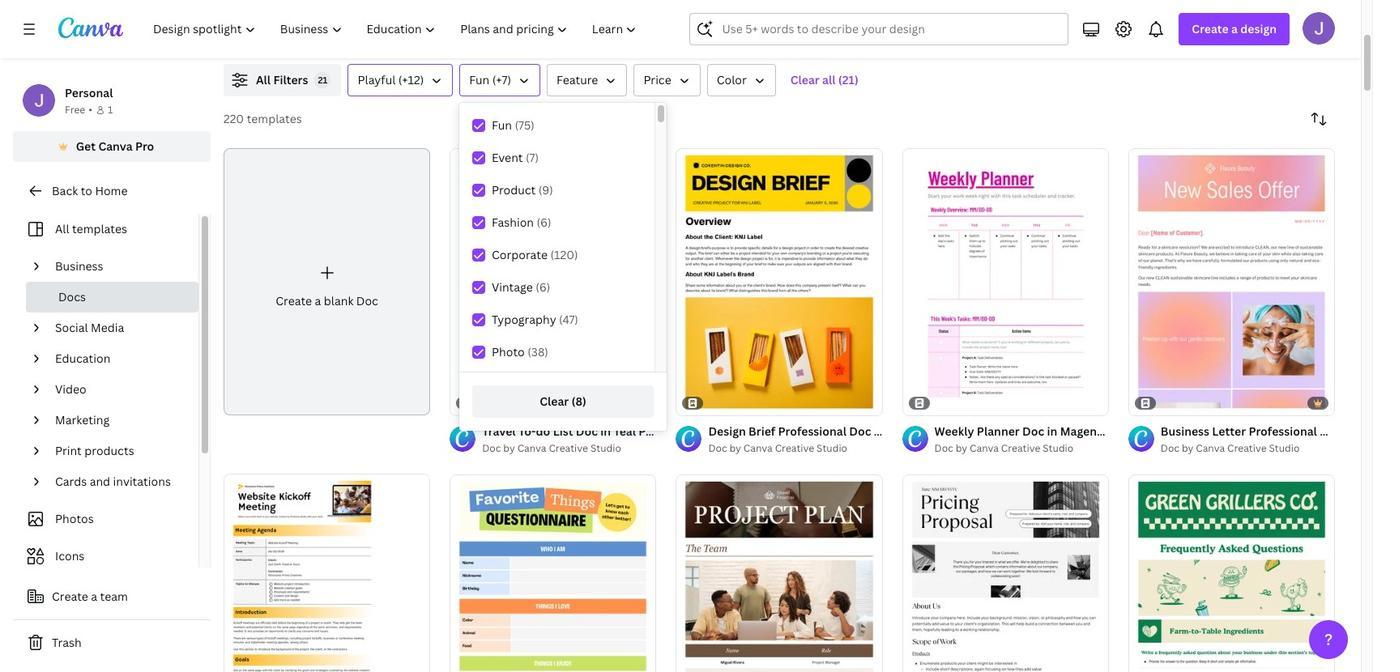 Task type: describe. For each thing, give the bounding box(es) containing it.
create a team
[[52, 589, 128, 605]]

travel to-do list doc in teal pastel green pastel purple vibrant professional style image
[[450, 148, 657, 416]]

clear (8)
[[540, 394, 587, 409]]

design
[[1241, 21, 1277, 36]]

free •
[[65, 103, 92, 117]]

social
[[55, 320, 88, 335]]

doc by canva creative studio link for project plan professional doc in dark brown brown light brown traditional corporate style image
[[709, 441, 883, 457]]

event
[[492, 150, 523, 165]]

blank
[[324, 293, 354, 309]]

all
[[823, 72, 836, 88]]

product (9)
[[492, 182, 553, 198]]

clear all (21) button
[[783, 64, 867, 96]]

canva for design brief professional doc in yellow black grey bold modern style image
[[744, 442, 773, 455]]

typography (47)
[[492, 312, 579, 327]]

cards
[[55, 474, 87, 489]]

cards and invitations link
[[49, 467, 189, 498]]

education
[[55, 351, 110, 366]]

(6) for vintage (6)
[[536, 280, 550, 295]]

get canva pro
[[76, 139, 154, 154]]

canva for travel to-do list doc in teal pastel green pastel purple vibrant professional style "image"
[[518, 442, 547, 455]]

fashion
[[492, 215, 534, 230]]

clear for clear (8)
[[540, 394, 569, 409]]

studio for project plan professional doc in dark brown brown light brown traditional corporate style image
[[817, 442, 848, 455]]

a for design
[[1232, 21, 1238, 36]]

create a design button
[[1179, 13, 1290, 45]]

doc by canva creative studio for favorite things questionnaire doc in blue orange green playful style image
[[482, 442, 621, 455]]

corporate
[[492, 247, 548, 263]]

Sort by button
[[1303, 103, 1335, 135]]

canva for business letter professional doc in salmon light blue gradients style image
[[1196, 442, 1225, 455]]

fun for fun (+7)
[[469, 72, 490, 88]]

video link
[[49, 374, 189, 405]]

docs
[[58, 289, 86, 305]]

(6) for fashion (6)
[[537, 215, 551, 230]]

Search search field
[[722, 14, 1059, 45]]

top level navigation element
[[143, 13, 651, 45]]

home
[[95, 183, 128, 199]]

and
[[90, 474, 110, 489]]

templates for all templates
[[72, 221, 127, 237]]

print products link
[[49, 436, 189, 467]]

playful (+12)
[[358, 72, 424, 88]]

typography
[[492, 312, 556, 327]]

color
[[717, 72, 747, 88]]

cards and invitations
[[55, 474, 171, 489]]

icons link
[[23, 541, 189, 572]]

a for blank
[[315, 293, 321, 309]]

weekly planner doc in magenta light pink vibrant professional style image
[[902, 148, 1109, 416]]

vintage (6)
[[492, 280, 550, 295]]

vintage
[[492, 280, 533, 295]]

event (7)
[[492, 150, 539, 165]]

trash
[[52, 635, 82, 651]]

(21)
[[839, 72, 859, 88]]

business letter professional doc in salmon light blue gradients style image
[[1129, 148, 1335, 416]]

photo (38)
[[492, 344, 548, 360]]

(38)
[[528, 344, 548, 360]]

media
[[91, 320, 124, 335]]

price
[[644, 72, 672, 88]]

clear all (21)
[[791, 72, 859, 88]]

favorite things questionnaire doc in blue orange green playful style image
[[450, 475, 657, 673]]

get
[[76, 139, 96, 154]]

education link
[[49, 344, 189, 374]]

fashion (6)
[[492, 215, 551, 230]]

icons
[[55, 549, 85, 564]]

invitations
[[113, 474, 171, 489]]

personal
[[65, 85, 113, 100]]

playful
[[358, 72, 396, 88]]

social media link
[[49, 313, 189, 344]]

project plan professional doc in dark brown brown light brown traditional corporate style image
[[676, 475, 883, 673]]

all templates link
[[23, 214, 189, 245]]

back to home
[[52, 183, 128, 199]]

clear (8) button
[[472, 386, 654, 418]]

studio for favorite things questionnaire doc in blue orange green playful style image
[[591, 442, 621, 455]]

(47)
[[559, 312, 579, 327]]

pro
[[135, 139, 154, 154]]

by for doc by canva creative studio link corresponding to food & restaurant faqs doc in green cream yellow bold nostalgia style image
[[1182, 442, 1194, 455]]

food & restaurant faqs doc in green cream yellow bold nostalgia style image
[[1129, 475, 1335, 673]]

photos
[[55, 511, 94, 527]]

(120)
[[551, 247, 578, 263]]

doc by canva creative studio link for favorite things questionnaire doc in blue orange green playful style image
[[482, 441, 657, 457]]

doc by canva creative studio link for pricing proposal professional doc in white black grey sleek monochrome style "image"
[[935, 441, 1109, 457]]

fun (+7) button
[[460, 64, 541, 96]]

get canva pro button
[[13, 131, 211, 162]]

social media
[[55, 320, 124, 335]]

•
[[89, 103, 92, 117]]

a for team
[[91, 589, 97, 605]]

video
[[55, 382, 86, 397]]

(9)
[[539, 182, 553, 198]]



Task type: locate. For each thing, give the bounding box(es) containing it.
1 vertical spatial fun
[[492, 117, 512, 133]]

free
[[65, 103, 85, 117]]

clear for clear all (21)
[[791, 72, 820, 88]]

2 creative from the left
[[775, 442, 814, 455]]

create for create a blank doc
[[276, 293, 312, 309]]

(6) right fashion
[[537, 215, 551, 230]]

products
[[84, 443, 134, 459]]

filters
[[273, 72, 308, 88]]

create a blank doc link
[[224, 148, 430, 416]]

creative for doc by canva creative studio link corresponding to food & restaurant faqs doc in green cream yellow bold nostalgia style image
[[1228, 442, 1267, 455]]

photo
[[492, 344, 525, 360]]

3 doc by canva creative studio from the left
[[935, 442, 1074, 455]]

create left design
[[1192, 21, 1229, 36]]

2 by from the left
[[730, 442, 741, 455]]

all filters
[[256, 72, 308, 88]]

corporate (120)
[[492, 247, 578, 263]]

fun
[[469, 72, 490, 88], [492, 117, 512, 133]]

fun for fun (75)
[[492, 117, 512, 133]]

1 doc by canva creative studio from the left
[[482, 442, 621, 455]]

doc for travel to-do list doc in teal pastel green pastel purple vibrant professional style "image"
[[482, 442, 501, 455]]

1 horizontal spatial templates
[[247, 111, 302, 126]]

studio for pricing proposal professional doc in white black grey sleek monochrome style "image"
[[1043, 442, 1074, 455]]

(8)
[[572, 394, 587, 409]]

1 doc by canva creative studio link from the left
[[482, 441, 657, 457]]

team
[[100, 589, 128, 605]]

0 vertical spatial all
[[256, 72, 271, 88]]

1 studio from the left
[[591, 442, 621, 455]]

2 doc by canva creative studio from the left
[[709, 442, 848, 455]]

all down back
[[55, 221, 69, 237]]

(+12)
[[398, 72, 424, 88]]

doc for design brief professional doc in yellow black grey bold modern style image
[[709, 442, 727, 455]]

2 studio from the left
[[817, 442, 848, 455]]

2 horizontal spatial create
[[1192, 21, 1229, 36]]

all left filters
[[256, 72, 271, 88]]

2 doc by canva creative studio link from the left
[[709, 441, 883, 457]]

4 doc by canva creative studio from the left
[[1161, 442, 1300, 455]]

a left team
[[91, 589, 97, 605]]

fun left (75)
[[492, 117, 512, 133]]

templates for 220 templates
[[247, 111, 302, 126]]

doc by canva creative studio for pricing proposal professional doc in white black grey sleek monochrome style "image"
[[935, 442, 1074, 455]]

a left blank
[[315, 293, 321, 309]]

0 vertical spatial create
[[1192, 21, 1229, 36]]

1 vertical spatial templates
[[72, 221, 127, 237]]

create a design
[[1192, 21, 1277, 36]]

print
[[55, 443, 82, 459]]

a
[[1232, 21, 1238, 36], [315, 293, 321, 309], [91, 589, 97, 605]]

1 by from the left
[[503, 442, 515, 455]]

create a blank doc element
[[224, 148, 430, 416]]

1 vertical spatial create
[[276, 293, 312, 309]]

0 horizontal spatial all
[[55, 221, 69, 237]]

price button
[[634, 64, 701, 96]]

doc by canva creative studio for food & restaurant faqs doc in green cream yellow bold nostalgia style image
[[1161, 442, 1300, 455]]

by for doc by canva creative studio link for favorite things questionnaire doc in blue orange green playful style image
[[503, 442, 515, 455]]

create a team button
[[13, 581, 211, 613]]

doc by canva creative studio for project plan professional doc in dark brown brown light brown traditional corporate style image
[[709, 442, 848, 455]]

create a blank doc
[[276, 293, 378, 309]]

create left blank
[[276, 293, 312, 309]]

creative for doc by canva creative studio link related to project plan professional doc in dark brown brown light brown traditional corporate style image
[[775, 442, 814, 455]]

creative
[[549, 442, 588, 455], [775, 442, 814, 455], [1001, 442, 1041, 455], [1228, 442, 1267, 455]]

0 vertical spatial clear
[[791, 72, 820, 88]]

(6)
[[537, 215, 551, 230], [536, 280, 550, 295]]

None search field
[[690, 13, 1069, 45]]

by for pricing proposal professional doc in white black grey sleek monochrome style "image" doc by canva creative studio link
[[956, 442, 968, 455]]

4 creative from the left
[[1228, 442, 1267, 455]]

templates down back to home
[[72, 221, 127, 237]]

3 by from the left
[[956, 442, 968, 455]]

1
[[108, 103, 113, 117]]

0 vertical spatial fun
[[469, 72, 490, 88]]

a left design
[[1232, 21, 1238, 36]]

business link
[[49, 251, 189, 282]]

1 horizontal spatial fun
[[492, 117, 512, 133]]

clear
[[791, 72, 820, 88], [540, 394, 569, 409]]

studio for food & restaurant faqs doc in green cream yellow bold nostalgia style image
[[1269, 442, 1300, 455]]

kickoff meeting doc in orange black white professional gradients style image
[[224, 474, 430, 673]]

fun (+7)
[[469, 72, 511, 88]]

doc for business letter professional doc in salmon light blue gradients style image
[[1161, 442, 1180, 455]]

220 templates
[[224, 111, 302, 126]]

0 horizontal spatial clear
[[540, 394, 569, 409]]

design brief professional doc in yellow black grey bold modern style image
[[676, 148, 883, 416]]

a inside the create a blank doc element
[[315, 293, 321, 309]]

trash link
[[13, 627, 211, 660]]

fun inside "button"
[[469, 72, 490, 88]]

0 horizontal spatial templates
[[72, 221, 127, 237]]

all
[[256, 72, 271, 88], [55, 221, 69, 237]]

doc
[[356, 293, 378, 309], [482, 442, 501, 455], [709, 442, 727, 455], [935, 442, 954, 455], [1161, 442, 1180, 455]]

marketing link
[[49, 405, 189, 436]]

print products
[[55, 443, 134, 459]]

0 horizontal spatial create
[[52, 589, 88, 605]]

a inside "create a team" button
[[91, 589, 97, 605]]

create
[[1192, 21, 1229, 36], [276, 293, 312, 309], [52, 589, 88, 605]]

1 vertical spatial (6)
[[536, 280, 550, 295]]

photos link
[[23, 504, 189, 535]]

all for all filters
[[256, 72, 271, 88]]

canva inside button
[[98, 139, 133, 154]]

feature
[[557, 72, 598, 88]]

by for doc by canva creative studio link related to project plan professional doc in dark brown brown light brown traditional corporate style image
[[730, 442, 741, 455]]

create inside button
[[52, 589, 88, 605]]

business
[[55, 258, 103, 274]]

marketing
[[55, 412, 109, 428]]

templates down all filters
[[247, 111, 302, 126]]

1 vertical spatial all
[[55, 221, 69, 237]]

4 studio from the left
[[1269, 442, 1300, 455]]

creative for pricing proposal professional doc in white black grey sleek monochrome style "image" doc by canva creative studio link
[[1001, 442, 1041, 455]]

1 horizontal spatial all
[[256, 72, 271, 88]]

canva
[[98, 139, 133, 154], [518, 442, 547, 455], [744, 442, 773, 455], [970, 442, 999, 455], [1196, 442, 1225, 455]]

create inside dropdown button
[[1192, 21, 1229, 36]]

(6) right vintage
[[536, 280, 550, 295]]

all for all templates
[[55, 221, 69, 237]]

playful (+12) button
[[348, 64, 453, 96]]

0 horizontal spatial a
[[91, 589, 97, 605]]

fun left (+7) on the top left of the page
[[469, 72, 490, 88]]

doc by canva creative studio link for food & restaurant faqs doc in green cream yellow bold nostalgia style image
[[1161, 441, 1335, 457]]

1 vertical spatial clear
[[540, 394, 569, 409]]

21
[[318, 74, 328, 86]]

3 studio from the left
[[1043, 442, 1074, 455]]

doc by canva creative studio link
[[482, 441, 657, 457], [709, 441, 883, 457], [935, 441, 1109, 457], [1161, 441, 1335, 457]]

1 horizontal spatial clear
[[791, 72, 820, 88]]

1 horizontal spatial a
[[315, 293, 321, 309]]

clear left all
[[791, 72, 820, 88]]

pricing proposal professional doc in white black grey sleek monochrome style image
[[902, 475, 1109, 673]]

fun (75)
[[492, 117, 535, 133]]

0 horizontal spatial fun
[[469, 72, 490, 88]]

(75)
[[515, 117, 535, 133]]

1 horizontal spatial create
[[276, 293, 312, 309]]

4 doc by canva creative studio link from the left
[[1161, 441, 1335, 457]]

(7)
[[526, 150, 539, 165]]

clear left the (8)
[[540, 394, 569, 409]]

3 doc by canva creative studio link from the left
[[935, 441, 1109, 457]]

back to home link
[[13, 175, 211, 207]]

doc by canva creative studio
[[482, 442, 621, 455], [709, 442, 848, 455], [935, 442, 1074, 455], [1161, 442, 1300, 455]]

doc for weekly planner doc in magenta light pink vibrant professional style image
[[935, 442, 954, 455]]

back
[[52, 183, 78, 199]]

(+7)
[[492, 72, 511, 88]]

feature button
[[547, 64, 628, 96]]

0 vertical spatial a
[[1232, 21, 1238, 36]]

2 vertical spatial a
[[91, 589, 97, 605]]

all templates
[[55, 221, 127, 237]]

1 creative from the left
[[549, 442, 588, 455]]

by
[[503, 442, 515, 455], [730, 442, 741, 455], [956, 442, 968, 455], [1182, 442, 1194, 455]]

3 creative from the left
[[1001, 442, 1041, 455]]

to
[[81, 183, 92, 199]]

4 by from the left
[[1182, 442, 1194, 455]]

canva for weekly planner doc in magenta light pink vibrant professional style image
[[970, 442, 999, 455]]

create down icons
[[52, 589, 88, 605]]

0 vertical spatial (6)
[[537, 215, 551, 230]]

2 vertical spatial create
[[52, 589, 88, 605]]

0 vertical spatial templates
[[247, 111, 302, 126]]

templates
[[247, 111, 302, 126], [72, 221, 127, 237]]

1 vertical spatial a
[[315, 293, 321, 309]]

product
[[492, 182, 536, 198]]

jacob simon image
[[1303, 12, 1335, 45]]

creative for doc by canva creative studio link for favorite things questionnaire doc in blue orange green playful style image
[[549, 442, 588, 455]]

create for create a design
[[1192, 21, 1229, 36]]

2 horizontal spatial a
[[1232, 21, 1238, 36]]

220
[[224, 111, 244, 126]]

create for create a team
[[52, 589, 88, 605]]

color button
[[707, 64, 776, 96]]

21 filter options selected element
[[315, 72, 331, 88]]

a inside create a design dropdown button
[[1232, 21, 1238, 36]]



Task type: vqa. For each thing, say whether or not it's contained in the screenshot.


